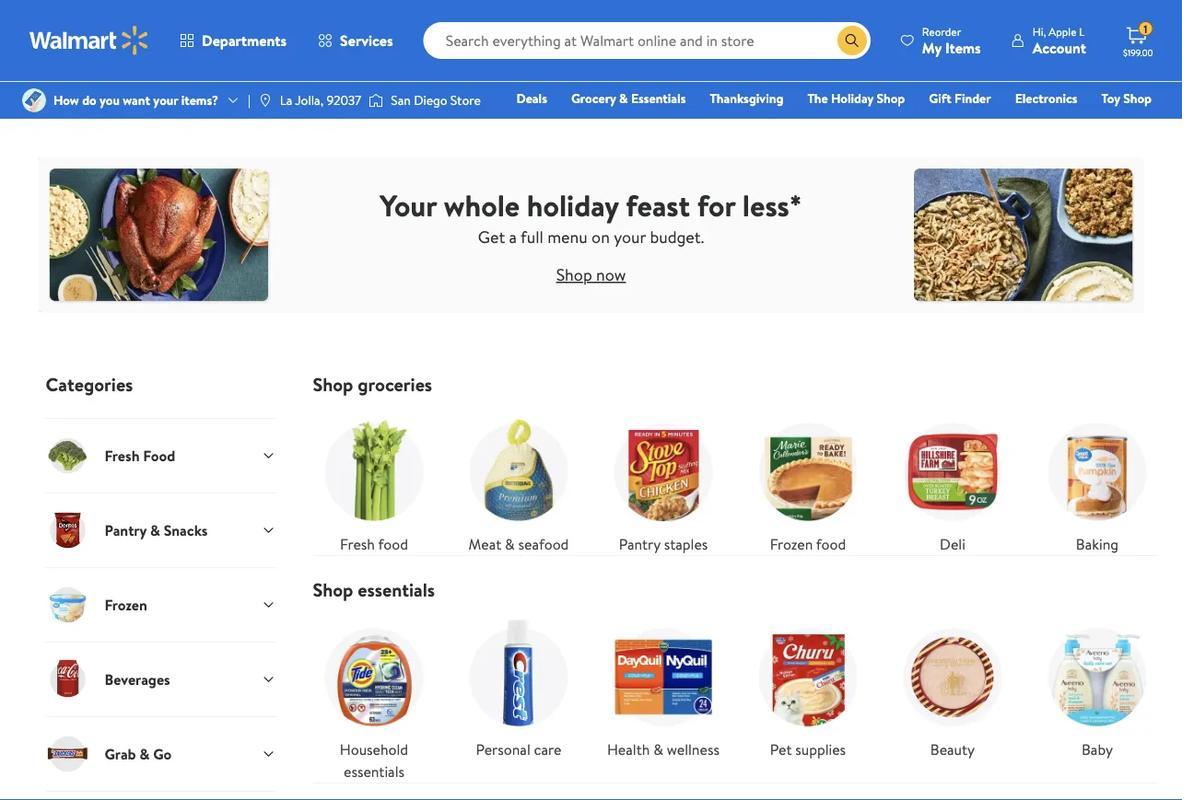 Task type: locate. For each thing, give the bounding box(es) containing it.
shop for groceries
[[313, 372, 353, 398]]

& right meat
[[505, 535, 515, 555]]

shop down the fresh food
[[313, 577, 353, 603]]

& right grocery
[[619, 89, 628, 107]]

health & wellness
[[607, 740, 720, 760]]

0 horizontal spatial fresh
[[105, 446, 140, 466]]

shop left groceries
[[313, 372, 353, 398]]

list containing fresh food
[[302, 396, 1170, 556]]

your inside your whole holiday feast for less* get a full menu on your budget.
[[614, 226, 646, 249]]

deals link
[[508, 88, 556, 108]]

1 horizontal spatial  image
[[258, 93, 273, 108]]

shop
[[877, 89, 905, 107], [1124, 89, 1152, 107], [556, 263, 592, 286], [313, 372, 353, 398], [313, 577, 353, 603]]

thanksgiving link
[[702, 88, 792, 108]]

walmart image
[[29, 26, 149, 55]]

your right on
[[614, 226, 646, 249]]

fresh food
[[340, 535, 408, 555]]

walmart+ link
[[1089, 114, 1160, 134]]

pantry inside list
[[619, 535, 661, 555]]

list containing household essentials
[[302, 602, 1170, 783]]

92037
[[327, 91, 361, 109]]

fresh inside dropdown button
[[105, 446, 140, 466]]

 image right the |
[[258, 93, 273, 108]]

my
[[922, 37, 942, 58]]

seafood
[[518, 535, 569, 555]]

get
[[478, 226, 505, 249]]

1 horizontal spatial food
[[816, 535, 846, 555]]

la jolla, 92037
[[280, 91, 361, 109]]

pantry staples link
[[602, 411, 725, 556]]

personal care
[[476, 740, 562, 760]]

shop left now
[[556, 263, 592, 286]]

1 list from the top
[[302, 396, 1170, 556]]

pantry
[[105, 521, 147, 541], [619, 535, 661, 555]]

0 horizontal spatial pantry
[[105, 521, 147, 541]]

fresh
[[105, 446, 140, 466], [340, 535, 375, 555]]

& for go
[[140, 745, 150, 765]]

essentials
[[358, 577, 435, 603], [344, 762, 405, 782]]

pantry inside dropdown button
[[105, 521, 147, 541]]

& for seafood
[[505, 535, 515, 555]]

essentials down the fresh food
[[358, 577, 435, 603]]

 image
[[369, 91, 384, 110]]

your
[[380, 185, 437, 226]]

grocery & essentials
[[571, 89, 686, 107]]

your whole holiday feast for less* get a full menu on your budget.
[[380, 185, 802, 249]]

registry
[[940, 115, 987, 133]]

deli
[[940, 535, 966, 555]]

fresh left food at the left
[[105, 446, 140, 466]]

grab & go
[[105, 745, 172, 765]]

& for essentials
[[619, 89, 628, 107]]

staples
[[664, 535, 708, 555]]

fresh for fresh food
[[340, 535, 375, 555]]

your whole holiday feast for less. get a full menu on your budget. shop now. image
[[38, 156, 1144, 314]]

list for shop groceries
[[302, 396, 1170, 556]]

baking
[[1076, 535, 1119, 555]]

essentials for shop essentials
[[358, 577, 435, 603]]

frozen inside frozen "dropdown button"
[[105, 595, 147, 615]]

hi, apple l account
[[1033, 24, 1087, 58]]

food for frozen food
[[816, 535, 846, 555]]

the holiday shop
[[808, 89, 905, 107]]

do
[[82, 91, 96, 109]]

pantry left snacks
[[105, 521, 147, 541]]

0 vertical spatial essentials
[[358, 577, 435, 603]]

departments
[[202, 30, 287, 51]]

0 vertical spatial frozen
[[770, 535, 813, 555]]

baking link
[[1036, 411, 1159, 556]]

pantry left staples
[[619, 535, 661, 555]]

|
[[248, 91, 251, 109]]

2 list from the top
[[302, 602, 1170, 783]]

pantry for pantry & snacks
[[105, 521, 147, 541]]

essentials down household
[[344, 762, 405, 782]]

fresh food button
[[46, 418, 276, 493]]

shop right toy
[[1124, 89, 1152, 107]]

diego
[[414, 91, 447, 109]]

0 horizontal spatial  image
[[22, 88, 46, 112]]

grab & go button
[[46, 717, 276, 792]]

how
[[53, 91, 79, 109]]

budget.
[[650, 226, 704, 249]]

list
[[302, 396, 1170, 556], [302, 602, 1170, 783]]

pet
[[770, 740, 792, 760]]

a
[[509, 226, 517, 249]]

0 horizontal spatial frozen
[[105, 595, 147, 615]]

0 vertical spatial fresh
[[105, 446, 140, 466]]

pantry for pantry staples
[[619, 535, 661, 555]]

1 horizontal spatial frozen
[[770, 535, 813, 555]]

2 food from the left
[[816, 535, 846, 555]]

essentials
[[631, 89, 686, 107]]

your right want
[[153, 91, 178, 109]]

fresh up the shop essentials
[[340, 535, 375, 555]]

1 vertical spatial fresh
[[340, 535, 375, 555]]

shop up fashion on the top right of the page
[[877, 89, 905, 107]]

deli link
[[892, 411, 1014, 556]]

shop for essentials
[[313, 577, 353, 603]]

& left go
[[140, 745, 150, 765]]

shop for now
[[556, 263, 592, 286]]

go
[[153, 745, 172, 765]]

frozen inside frozen food link
[[770, 535, 813, 555]]

1 horizontal spatial pantry
[[619, 535, 661, 555]]

services button
[[302, 18, 409, 63]]

1
[[1144, 21, 1148, 37]]

fresh inside list
[[340, 535, 375, 555]]

1 horizontal spatial fresh
[[340, 535, 375, 555]]

& left snacks
[[150, 521, 160, 541]]

meat & seafood
[[469, 535, 569, 555]]

0 horizontal spatial your
[[153, 91, 178, 109]]

0 vertical spatial list
[[302, 396, 1170, 556]]

shop now
[[556, 263, 626, 286]]

toy shop link
[[1094, 88, 1160, 108]]

1 vertical spatial list
[[302, 602, 1170, 783]]

feast
[[626, 185, 690, 226]]

baby
[[1082, 740, 1113, 760]]

1 horizontal spatial your
[[614, 226, 646, 249]]

jolla,
[[295, 91, 324, 109]]

fashion
[[873, 115, 916, 133]]

frozen food link
[[747, 411, 870, 556]]

for
[[697, 185, 736, 226]]

& right "health"
[[654, 740, 663, 760]]

account
[[1033, 37, 1087, 58]]

1 vertical spatial essentials
[[344, 762, 405, 782]]

reorder my items
[[922, 24, 981, 58]]

hi,
[[1033, 24, 1046, 39]]

food for fresh food
[[378, 535, 408, 555]]

personal
[[476, 740, 531, 760]]

 image
[[22, 88, 46, 112], [258, 93, 273, 108]]

household essentials
[[340, 740, 408, 782]]

grocery & essentials link
[[563, 88, 694, 108]]

0 vertical spatial your
[[153, 91, 178, 109]]

l
[[1080, 24, 1085, 39]]

$199.00
[[1124, 46, 1154, 59]]

toy
[[1102, 89, 1121, 107]]

grocery
[[571, 89, 616, 107]]

0 horizontal spatial food
[[378, 535, 408, 555]]

debit
[[1042, 115, 1073, 133]]

1 vertical spatial frozen
[[105, 595, 147, 615]]

search icon image
[[845, 33, 860, 48]]

 image left the how
[[22, 88, 46, 112]]

food
[[378, 535, 408, 555], [816, 535, 846, 555]]

care
[[534, 740, 562, 760]]

essentials inside household essentials
[[344, 762, 405, 782]]

1 food from the left
[[378, 535, 408, 555]]

meat
[[469, 535, 502, 555]]

gift finder link
[[921, 88, 1000, 108]]

1 vertical spatial your
[[614, 226, 646, 249]]

snacks
[[164, 521, 208, 541]]



Task type: vqa. For each thing, say whether or not it's contained in the screenshot.
Prescription available
no



Task type: describe. For each thing, give the bounding box(es) containing it.
pantry & snacks
[[105, 521, 208, 541]]

household essentials link
[[313, 617, 435, 783]]

electronics
[[1015, 89, 1078, 107]]

full
[[521, 226, 544, 249]]

grab
[[105, 745, 136, 765]]

the
[[808, 89, 828, 107]]

frozen for frozen food
[[770, 535, 813, 555]]

one
[[1011, 115, 1038, 133]]

& for snacks
[[150, 521, 160, 541]]

personal care link
[[458, 617, 580, 761]]

frozen for frozen
[[105, 595, 147, 615]]

meat & seafood link
[[458, 411, 580, 556]]

items?
[[181, 91, 218, 109]]

shop inside toy shop home
[[1124, 89, 1152, 107]]

one debit link
[[1003, 114, 1081, 134]]

baby link
[[1036, 617, 1159, 761]]

walmart+
[[1097, 115, 1152, 133]]

& for wellness
[[654, 740, 663, 760]]

shop essentials
[[313, 577, 435, 603]]

registry link
[[932, 114, 995, 134]]

services
[[340, 30, 393, 51]]

Walmart Site-Wide search field
[[424, 22, 871, 59]]

san diego store
[[391, 91, 481, 109]]

shop now link
[[556, 263, 626, 286]]

toy shop home
[[815, 89, 1152, 133]]

Search search field
[[424, 22, 871, 59]]

you
[[100, 91, 120, 109]]

supplies
[[796, 740, 846, 760]]

finder
[[955, 89, 991, 107]]

apple
[[1049, 24, 1077, 39]]

health & wellness link
[[602, 617, 725, 761]]

la
[[280, 91, 292, 109]]

reorder
[[922, 24, 962, 39]]

fresh food link
[[313, 411, 435, 556]]

categories
[[46, 372, 133, 398]]

electronics link
[[1007, 88, 1086, 108]]

san
[[391, 91, 411, 109]]

beverages button
[[46, 642, 276, 717]]

frozen food
[[770, 535, 846, 555]]

holiday
[[527, 185, 619, 226]]

 image for how
[[22, 88, 46, 112]]

items
[[946, 37, 981, 58]]

one debit
[[1011, 115, 1073, 133]]

now
[[596, 263, 626, 286]]

home link
[[807, 114, 857, 134]]

how do you want your items?
[[53, 91, 218, 109]]

list for shop essentials
[[302, 602, 1170, 783]]

store
[[451, 91, 481, 109]]

beauty
[[931, 740, 975, 760]]

beverages
[[105, 670, 170, 690]]

gift finder
[[929, 89, 991, 107]]

shop inside the holiday shop link
[[877, 89, 905, 107]]

pet supplies link
[[747, 617, 870, 761]]

on
[[592, 226, 610, 249]]

food
[[143, 446, 175, 466]]

health
[[607, 740, 650, 760]]

thanksgiving
[[710, 89, 784, 107]]

deals
[[517, 89, 547, 107]]

fashion link
[[865, 114, 924, 134]]

fresh for fresh food
[[105, 446, 140, 466]]

shop groceries
[[313, 372, 432, 398]]

holiday
[[831, 89, 874, 107]]

 image for la
[[258, 93, 273, 108]]

menu
[[548, 226, 588, 249]]

whole
[[444, 185, 520, 226]]

fresh food
[[105, 446, 175, 466]]

pantry staples
[[619, 535, 708, 555]]

household
[[340, 740, 408, 760]]

departments button
[[164, 18, 302, 63]]

want
[[123, 91, 150, 109]]

essentials for household essentials
[[344, 762, 405, 782]]

beauty link
[[892, 617, 1014, 761]]

pantry & snacks button
[[46, 493, 276, 568]]



